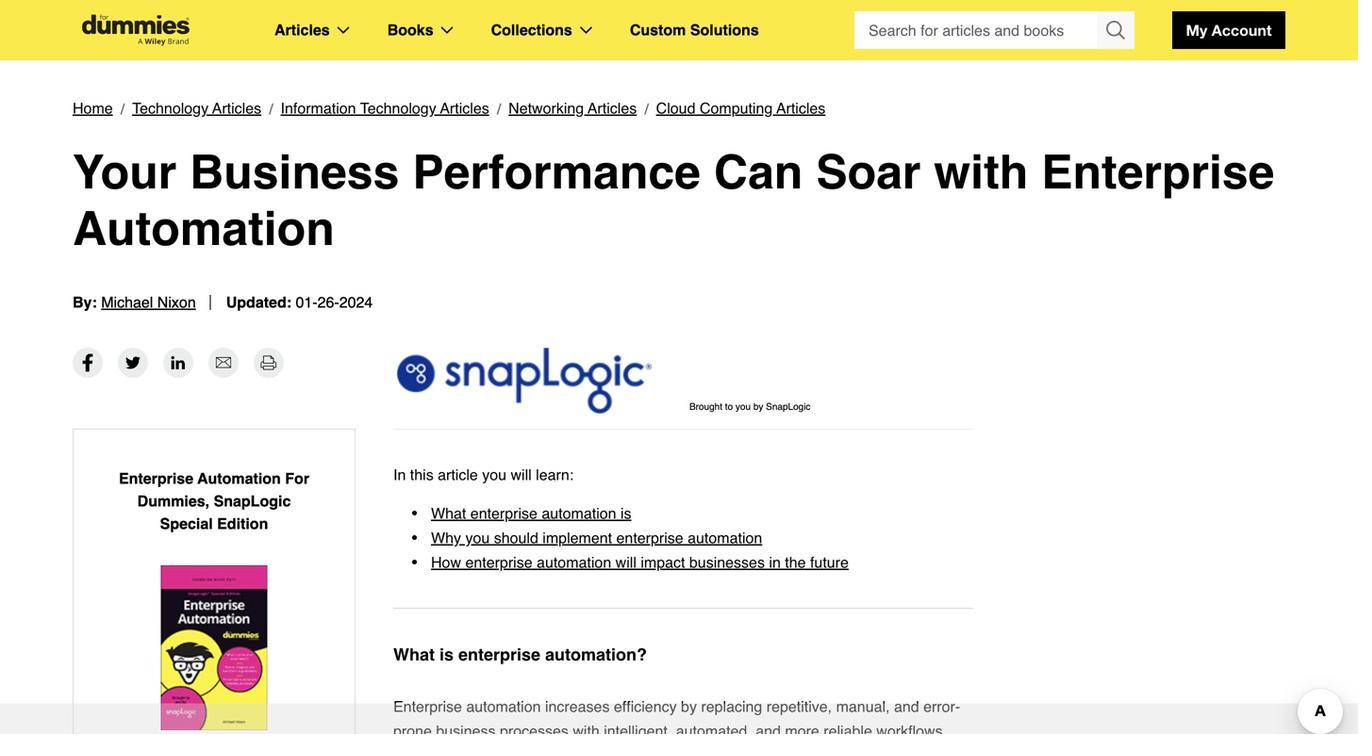 Task type: describe. For each thing, give the bounding box(es) containing it.
nixon
[[157, 294, 196, 311]]

articles left cloud
[[588, 99, 637, 117]]

1 vertical spatial you
[[482, 466, 506, 484]]

future
[[810, 554, 849, 571]]

logo image
[[73, 15, 199, 46]]

implement
[[543, 530, 612, 547]]

how
[[431, 554, 461, 571]]

information
[[281, 99, 356, 117]]

26-
[[317, 294, 339, 311]]

articles left information
[[212, 99, 261, 117]]

enterprise automation increases efficiency by replacing repetitive, manual, and error- prone business processes with intelligent, automated, and more reliable workflows
[[393, 698, 960, 735]]

home
[[73, 99, 113, 117]]

why
[[431, 530, 461, 547]]

collections
[[491, 21, 572, 39]]

to
[[725, 402, 733, 413]]

businesses
[[689, 554, 765, 571]]

prone
[[393, 723, 432, 735]]

articles inside "link"
[[776, 99, 825, 117]]

will inside what enterprise automation is why you should implement enterprise automation how enterprise automation will impact businesses in the future
[[615, 554, 636, 571]]

repetitive,
[[766, 698, 832, 716]]

1 technology from the left
[[132, 99, 208, 117]]

automation up the implement on the bottom left of the page
[[542, 505, 616, 522]]

increases
[[545, 698, 610, 716]]

updated: 01-26-2024
[[226, 294, 373, 311]]

open article categories image
[[337, 26, 350, 34]]

automation?
[[545, 646, 647, 665]]

error-
[[923, 698, 960, 716]]

updated:
[[226, 294, 291, 311]]

account
[[1212, 21, 1272, 39]]

information technology articles link
[[281, 96, 489, 121]]

networking articles
[[508, 99, 637, 117]]

custom solutions link
[[630, 18, 759, 42]]

efficiency
[[614, 698, 677, 716]]

enterprise down should
[[465, 554, 532, 571]]

automation inside enterprise automation for dummies, snaplogic special edition
[[197, 470, 281, 488]]

01-
[[296, 294, 317, 311]]

networking
[[508, 99, 584, 117]]

this
[[410, 466, 434, 484]]

business
[[436, 723, 496, 735]]

brought to you by snaplogic link
[[689, 401, 810, 414]]

0 horizontal spatial and
[[756, 723, 781, 735]]

enterprise up "business"
[[458, 646, 540, 665]]

edition
[[217, 515, 268, 533]]

cloud
[[656, 99, 695, 117]]

information technology articles
[[281, 99, 489, 117]]

0 vertical spatial you
[[736, 402, 751, 413]]

articles left the 'open article categories' image at the top left
[[274, 21, 330, 39]]

learn:
[[536, 466, 574, 484]]

article
[[438, 466, 478, 484]]

dummies,
[[137, 493, 209, 510]]

automated,
[[676, 723, 751, 735]]

processes
[[500, 723, 569, 735]]

close this dialog image
[[1330, 658, 1349, 677]]

soar
[[816, 145, 921, 199]]

open collections list image
[[580, 26, 592, 34]]

automation down the implement on the bottom left of the page
[[537, 554, 611, 571]]

enterprise up should
[[470, 505, 537, 522]]

books
[[387, 21, 433, 39]]

1 vertical spatial is
[[439, 646, 454, 665]]

my
[[1186, 21, 1207, 39]]

open book categories image
[[441, 26, 453, 34]]

for
[[285, 470, 309, 488]]

articles down open book categories icon
[[440, 99, 489, 117]]



Task type: locate. For each thing, give the bounding box(es) containing it.
home link
[[73, 96, 113, 121]]

1 vertical spatial automation
[[197, 470, 281, 488]]

reliable
[[824, 723, 872, 735]]

my account
[[1186, 21, 1272, 39]]

by up automated,
[[681, 698, 697, 716]]

1 vertical spatial and
[[756, 723, 781, 735]]

why you should implement enterprise automation link
[[431, 530, 762, 547]]

business
[[190, 145, 399, 199]]

what enterprise automation is link
[[431, 505, 631, 522]]

group
[[854, 11, 1135, 49]]

custom
[[630, 21, 686, 39]]

can
[[714, 145, 803, 199]]

intelligent,
[[604, 723, 672, 735]]

enterprise inside the enterprise automation increases efficiency by replacing repetitive, manual, and error- prone business processes with intelligent, automated, and more reliable workflows
[[393, 698, 462, 716]]

snaplogic
[[766, 402, 810, 413], [214, 493, 291, 510]]

what for what is enterprise automation?
[[393, 646, 435, 665]]

1 horizontal spatial enterprise
[[393, 698, 462, 716]]

0 vertical spatial enterprise
[[1041, 145, 1275, 199]]

my account link
[[1172, 11, 1285, 49]]

enterprise inside enterprise automation for dummies, snaplogic special edition
[[119, 470, 193, 488]]

snaplogic up the edition
[[214, 493, 291, 510]]

0 vertical spatial will
[[511, 466, 532, 484]]

cloud computing articles
[[656, 99, 825, 117]]

enterprise for enterprise automation for dummies, snaplogic special edition
[[119, 470, 193, 488]]

by
[[753, 402, 763, 413], [681, 698, 697, 716]]

computing
[[700, 99, 773, 117]]

and left more
[[756, 723, 781, 735]]

with inside your business performance can soar with enterprise automation
[[934, 145, 1028, 199]]

manual,
[[836, 698, 890, 716]]

1 vertical spatial by
[[681, 698, 697, 716]]

will
[[511, 466, 532, 484], [615, 554, 636, 571]]

custom solutions
[[630, 21, 759, 39]]

0 horizontal spatial by
[[681, 698, 697, 716]]

1 horizontal spatial with
[[934, 145, 1028, 199]]

1 vertical spatial with
[[573, 723, 600, 735]]

automation up "nixon"
[[73, 202, 335, 256]]

in
[[769, 554, 781, 571]]

your business performance can soar with enterprise automation
[[73, 145, 1275, 256]]

automation inside the enterprise automation increases efficiency by replacing repetitive, manual, and error- prone business processes with intelligent, automated, and more reliable workflows
[[466, 698, 541, 716]]

0 horizontal spatial with
[[573, 723, 600, 735]]

snaplogic inside enterprise automation for dummies, snaplogic special edition
[[214, 493, 291, 510]]

is up "business"
[[439, 646, 454, 665]]

michael nixon link
[[101, 294, 196, 311]]

replacing
[[701, 698, 762, 716]]

solutions
[[690, 21, 759, 39]]

2 horizontal spatial enterprise
[[1041, 145, 1275, 199]]

in
[[393, 466, 406, 484]]

2 vertical spatial enterprise
[[393, 698, 462, 716]]

0 vertical spatial what
[[431, 505, 466, 522]]

brought
[[689, 402, 722, 413]]

1 vertical spatial what
[[393, 646, 435, 665]]

0 vertical spatial with
[[934, 145, 1028, 199]]

networking articles link
[[508, 96, 637, 121]]

1 vertical spatial snaplogic
[[214, 493, 291, 510]]

0 horizontal spatial snaplogic
[[214, 493, 291, 510]]

technology right home
[[132, 99, 208, 117]]

automation up businesses
[[688, 530, 762, 547]]

what
[[431, 505, 466, 522], [393, 646, 435, 665]]

automation inside your business performance can soar with enterprise automation
[[73, 202, 335, 256]]

1 horizontal spatial technology
[[360, 99, 436, 117]]

what up prone
[[393, 646, 435, 665]]

automation
[[73, 202, 335, 256], [197, 470, 281, 488]]

more
[[785, 723, 819, 735]]

company logo image
[[397, 348, 652, 414]]

1 horizontal spatial snaplogic
[[766, 402, 810, 413]]

is
[[621, 505, 631, 522], [439, 646, 454, 665]]

enterprise
[[1041, 145, 1275, 199], [119, 470, 193, 488], [393, 698, 462, 716]]

technology
[[132, 99, 208, 117], [360, 99, 436, 117]]

is up why you should implement enterprise automation link
[[621, 505, 631, 522]]

brought to you by snaplogic
[[689, 402, 810, 413]]

will left impact
[[615, 554, 636, 571]]

0 vertical spatial is
[[621, 505, 631, 522]]

by right to
[[753, 402, 763, 413]]

and
[[894, 698, 919, 716], [756, 723, 781, 735]]

what is enterprise automation?
[[393, 646, 647, 665]]

you inside what enterprise automation is why you should implement enterprise automation how enterprise automation will impact businesses in the future
[[465, 530, 490, 547]]

what for what enterprise automation is why you should implement enterprise automation how enterprise automation will impact businesses in the future
[[431, 505, 466, 522]]

by: michael nixon
[[73, 294, 196, 311]]

0 horizontal spatial is
[[439, 646, 454, 665]]

1 horizontal spatial will
[[615, 554, 636, 571]]

1 horizontal spatial is
[[621, 505, 631, 522]]

technology articles
[[132, 99, 261, 117]]

1 horizontal spatial by
[[753, 402, 763, 413]]

will left learn:
[[511, 466, 532, 484]]

should
[[494, 530, 538, 547]]

you right the article
[[482, 466, 506, 484]]

1 vertical spatial will
[[615, 554, 636, 571]]

what enterprise automation is why you should implement enterprise automation how enterprise automation will impact businesses in the future
[[431, 505, 849, 571]]

enterprise
[[470, 505, 537, 522], [616, 530, 683, 547], [465, 554, 532, 571], [458, 646, 540, 665]]

with inside the enterprise automation increases efficiency by replacing repetitive, manual, and error- prone business processes with intelligent, automated, and more reliable workflows
[[573, 723, 600, 735]]

1 vertical spatial enterprise
[[119, 470, 193, 488]]

2024
[[339, 294, 373, 311]]

snaplogic right to
[[766, 402, 810, 413]]

michael
[[101, 294, 153, 311]]

automation up the edition
[[197, 470, 281, 488]]

0 vertical spatial snaplogic
[[766, 402, 810, 413]]

0 vertical spatial by
[[753, 402, 763, 413]]

0 vertical spatial automation
[[73, 202, 335, 256]]

cloud computing articles link
[[656, 96, 825, 121]]

0 horizontal spatial enterprise
[[119, 470, 193, 488]]

with
[[934, 145, 1028, 199], [573, 723, 600, 735]]

articles
[[274, 21, 330, 39], [212, 99, 261, 117], [440, 99, 489, 117], [588, 99, 637, 117], [776, 99, 825, 117]]

0 vertical spatial and
[[894, 698, 919, 716]]

your
[[73, 145, 177, 199]]

technology down the books
[[360, 99, 436, 117]]

enterprise inside your business performance can soar with enterprise automation
[[1041, 145, 1275, 199]]

Search for articles and books text field
[[854, 11, 1099, 49]]

you
[[736, 402, 751, 413], [482, 466, 506, 484], [465, 530, 490, 547]]

0 horizontal spatial technology
[[132, 99, 208, 117]]

what up why
[[431, 505, 466, 522]]

technology articles link
[[132, 96, 261, 121]]

enterprise automation for dummies, snaplogic special edition
[[119, 470, 309, 533]]

enterprise for enterprise automation increases efficiency by replacing repetitive, manual, and error- prone business processes with intelligent, automated, and more reliable workflows
[[393, 698, 462, 716]]

by inside the enterprise automation increases efficiency by replacing repetitive, manual, and error- prone business processes with intelligent, automated, and more reliable workflows
[[681, 698, 697, 716]]

2 vertical spatial you
[[465, 530, 490, 547]]

articles right 'computing' in the right of the page
[[776, 99, 825, 117]]

0 horizontal spatial will
[[511, 466, 532, 484]]

2 technology from the left
[[360, 99, 436, 117]]

how enterprise automation will impact businesses in the future link
[[431, 554, 849, 571]]

the
[[785, 554, 806, 571]]

automation up processes
[[466, 698, 541, 716]]

snaplogic for by
[[766, 402, 810, 413]]

book image image
[[161, 566, 267, 731]]

enterprise up how enterprise automation will impact businesses in the future 'link'
[[616, 530, 683, 547]]

what inside what enterprise automation is why you should implement enterprise automation how enterprise automation will impact businesses in the future
[[431, 505, 466, 522]]

automation
[[542, 505, 616, 522], [688, 530, 762, 547], [537, 554, 611, 571], [466, 698, 541, 716]]

by:
[[73, 294, 97, 311]]

in this article you will learn:
[[393, 466, 574, 484]]

you right to
[[736, 402, 751, 413]]

1 horizontal spatial and
[[894, 698, 919, 716]]

performance
[[412, 145, 701, 199]]

and left error-
[[894, 698, 919, 716]]

you right why
[[465, 530, 490, 547]]

is inside what enterprise automation is why you should implement enterprise automation how enterprise automation will impact businesses in the future
[[621, 505, 631, 522]]

special
[[160, 515, 213, 533]]

snaplogic for dummies,
[[214, 493, 291, 510]]

impact
[[641, 554, 685, 571]]



Task type: vqa. For each thing, say whether or not it's contained in the screenshot.
second technology from right
yes



